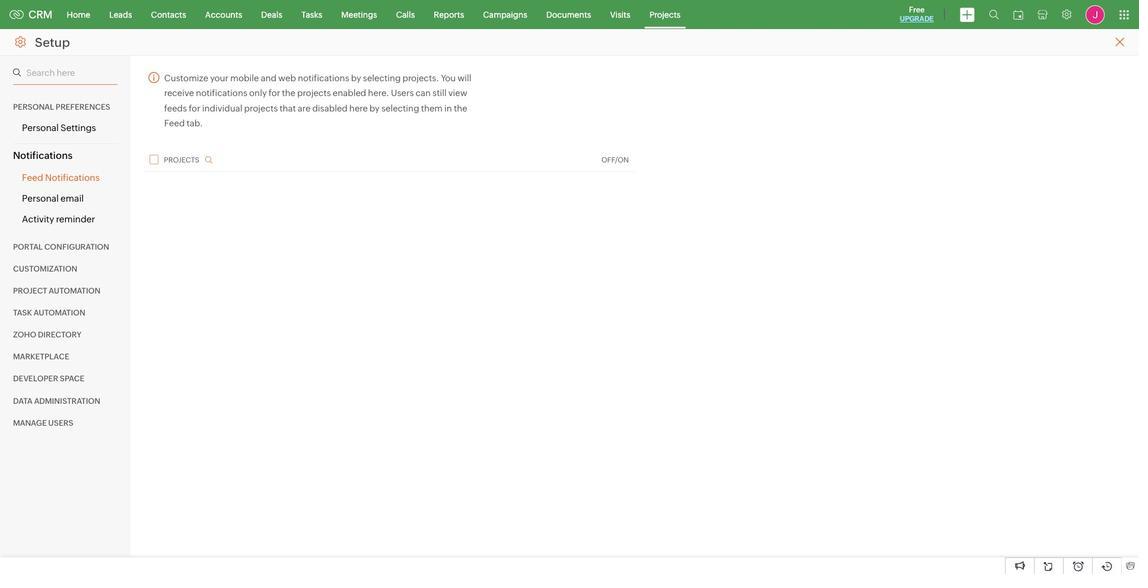 Task type: vqa. For each thing, say whether or not it's contained in the screenshot.
create menu element
yes



Task type: locate. For each thing, give the bounding box(es) containing it.
home link
[[57, 0, 100, 29]]

visits link
[[601, 0, 640, 29]]

meetings
[[342, 10, 377, 19]]

leads link
[[100, 0, 142, 29]]

home
[[67, 10, 90, 19]]

tasks link
[[292, 0, 332, 29]]

documents
[[547, 10, 592, 19]]

deals
[[261, 10, 283, 19]]

reports
[[434, 10, 464, 19]]

create menu image
[[961, 7, 975, 22]]

free upgrade
[[901, 5, 935, 23]]

create menu element
[[954, 0, 983, 29]]

profile image
[[1087, 5, 1106, 24]]

crm
[[28, 8, 53, 21]]



Task type: describe. For each thing, give the bounding box(es) containing it.
profile element
[[1079, 0, 1113, 29]]

documents link
[[537, 0, 601, 29]]

crm link
[[9, 8, 53, 21]]

accounts link
[[196, 0, 252, 29]]

search element
[[983, 0, 1007, 29]]

calls link
[[387, 0, 425, 29]]

leads
[[109, 10, 132, 19]]

tasks
[[302, 10, 323, 19]]

deals link
[[252, 0, 292, 29]]

visits
[[611, 10, 631, 19]]

upgrade
[[901, 15, 935, 23]]

contacts
[[151, 10, 186, 19]]

calendar image
[[1014, 10, 1024, 19]]

campaigns link
[[474, 0, 537, 29]]

projects link
[[640, 0, 691, 29]]

accounts
[[205, 10, 242, 19]]

calls
[[396, 10, 415, 19]]

free
[[910, 5, 925, 14]]

projects
[[650, 10, 681, 19]]

search image
[[990, 9, 1000, 20]]

meetings link
[[332, 0, 387, 29]]

campaigns
[[483, 10, 528, 19]]

contacts link
[[142, 0, 196, 29]]

reports link
[[425, 0, 474, 29]]



